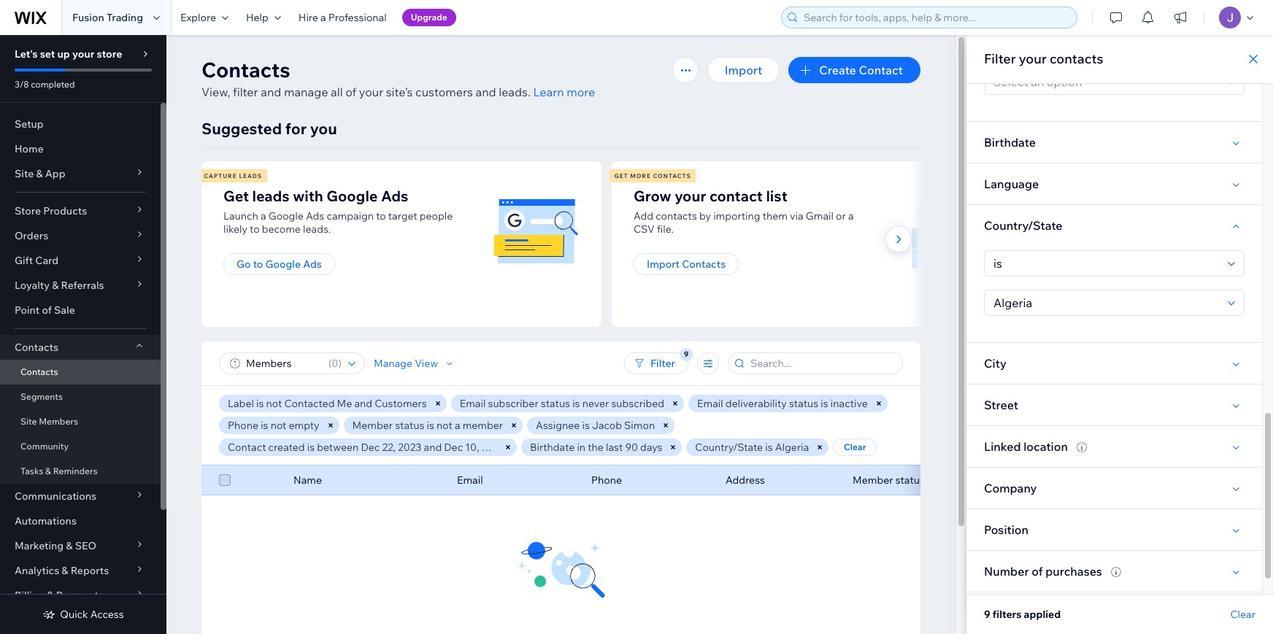 Task type: describe. For each thing, give the bounding box(es) containing it.
site for site & app
[[15, 167, 34, 180]]

card
[[35, 254, 59, 267]]

inactive
[[831, 397, 868, 410]]

point of sale
[[15, 304, 75, 317]]

hire a professional
[[299, 11, 387, 24]]

automations
[[15, 515, 77, 528]]

& for loyalty
[[52, 279, 59, 292]]

address
[[726, 474, 765, 487]]

is right the label at bottom
[[256, 397, 264, 410]]

subscribed
[[611, 397, 665, 410]]

country/state for country/state is algeria
[[695, 441, 763, 454]]

contact
[[710, 187, 763, 205]]

store
[[15, 204, 41, 218]]

help button
[[237, 0, 290, 35]]

import contacts
[[647, 258, 726, 271]]

1 vertical spatial google
[[269, 210, 304, 223]]

manage
[[284, 85, 328, 99]]

3/8 completed
[[15, 79, 75, 90]]

quick access button
[[43, 608, 124, 621]]

gift card button
[[0, 248, 161, 273]]

country/state is algeria
[[695, 441, 809, 454]]

sidebar element
[[0, 35, 166, 635]]

algeria
[[775, 441, 809, 454]]

leads. inside the contacts view, filter and manage all of your site's customers and leads. learn more
[[499, 85, 531, 99]]

more
[[630, 172, 651, 180]]

filter for filter your contacts
[[984, 50, 1016, 67]]

import for import
[[725, 63, 763, 77]]

set
[[40, 47, 55, 61]]

or
[[836, 210, 846, 223]]

let's set up your store
[[15, 47, 122, 61]]

label
[[228, 397, 254, 410]]

Search for tools, apps, help & more... field
[[800, 7, 1073, 28]]

3/8
[[15, 79, 29, 90]]

contacts inside the contacts view, filter and manage all of your site's customers and leads. learn more
[[202, 57, 290, 83]]

linked
[[984, 440, 1021, 454]]

create contact button
[[789, 57, 921, 83]]

get more contacts
[[614, 172, 691, 180]]

analytics & reports
[[15, 564, 109, 578]]

learn
[[533, 85, 564, 99]]

capture
[[204, 172, 237, 180]]

gift card
[[15, 254, 59, 267]]

0 vertical spatial ads
[[381, 187, 408, 205]]

contacts view, filter and manage all of your site's customers and leads. learn more
[[202, 57, 595, 99]]

them
[[763, 210, 788, 223]]

and down member status is not a member
[[424, 441, 442, 454]]

create
[[819, 63, 856, 77]]

1 horizontal spatial clear button
[[1231, 608, 1256, 621]]

select an option field for filter your contacts
[[989, 69, 1224, 94]]

get
[[223, 187, 249, 205]]

9 filters applied
[[984, 608, 1061, 621]]

contacts link
[[0, 360, 161, 385]]

and right the customers
[[476, 85, 496, 99]]

0 horizontal spatial clear button
[[833, 439, 877, 456]]

setup link
[[0, 112, 161, 137]]

hire
[[299, 11, 318, 24]]

with
[[293, 187, 323, 205]]

communications
[[15, 490, 96, 503]]

1 dec from the left
[[361, 441, 380, 454]]

go
[[237, 258, 251, 271]]

assignee
[[536, 419, 580, 432]]

store products button
[[0, 199, 161, 223]]

in
[[577, 441, 586, 454]]

tasks
[[20, 466, 43, 477]]

applied
[[1024, 608, 1061, 621]]

billing
[[15, 589, 45, 602]]

filter your contacts
[[984, 50, 1104, 67]]

of inside the contacts view, filter and manage all of your site's customers and leads. learn more
[[346, 85, 357, 99]]

is left inactive
[[821, 397, 829, 410]]

1 horizontal spatial clear
[[1231, 608, 1256, 621]]

sale
[[54, 304, 75, 317]]

loyalty & referrals button
[[0, 273, 161, 298]]

import contacts button
[[634, 253, 739, 275]]

street
[[984, 398, 1019, 413]]

campaign
[[327, 210, 374, 223]]

site members
[[20, 416, 78, 427]]

billing & payments button
[[0, 583, 161, 608]]

view
[[415, 357, 438, 370]]

loyalty & referrals
[[15, 279, 104, 292]]

list containing get leads with google ads
[[199, 161, 1018, 327]]

2 2023 from the left
[[482, 441, 505, 454]]

let's
[[15, 47, 38, 61]]

phone for phone is not empty
[[228, 419, 258, 432]]

a left member
[[455, 419, 460, 432]]

label is not contacted me and customers
[[228, 397, 427, 410]]

hire a professional link
[[290, 0, 396, 35]]

1 horizontal spatial contacts
[[1050, 50, 1104, 67]]

store products
[[15, 204, 87, 218]]

deliverability
[[726, 397, 787, 410]]

days
[[640, 441, 663, 454]]

select an option field for country/state
[[989, 251, 1224, 276]]

marketing & seo
[[15, 540, 96, 553]]

tasks & reminders
[[20, 466, 98, 477]]

gift
[[15, 254, 33, 267]]

is left algeria
[[765, 441, 773, 454]]

created
[[268, 441, 305, 454]]

get leads with google ads launch a google ads campaign to target people likely to become leads.
[[223, 187, 453, 236]]

your inside sidebar 'element'
[[72, 47, 94, 61]]

become
[[262, 223, 301, 236]]

leads. inside "get leads with google ads launch a google ads campaign to target people likely to become leads."
[[303, 223, 331, 236]]

contact inside button
[[859, 63, 903, 77]]

10,
[[465, 441, 479, 454]]

store
[[97, 47, 122, 61]]

site members link
[[0, 410, 161, 434]]

0 vertical spatial google
[[327, 187, 378, 205]]

is down empty
[[307, 441, 315, 454]]

for
[[285, 119, 307, 138]]

email down the 10,
[[457, 474, 483, 487]]

is left 'jacob' in the left of the page
[[582, 419, 590, 432]]

birthdate for birthdate in the last 90 days
[[530, 441, 575, 454]]

between
[[317, 441, 359, 454]]

city
[[984, 356, 1007, 371]]

marketing
[[15, 540, 64, 553]]

& for billing
[[47, 589, 54, 602]]

2 dec from the left
[[444, 441, 463, 454]]

9
[[984, 608, 991, 621]]

via
[[790, 210, 804, 223]]

manage
[[374, 357, 413, 370]]

your inside the contacts view, filter and manage all of your site's customers and leads. learn more
[[359, 85, 383, 99]]

email for email subscriber status is never subscribed
[[460, 397, 486, 410]]

csv
[[634, 223, 655, 236]]



Task type: locate. For each thing, give the bounding box(es) containing it.
0 horizontal spatial contact
[[228, 441, 266, 454]]

contacts inside popup button
[[15, 341, 58, 354]]

of inside sidebar 'element'
[[42, 304, 52, 317]]

me
[[337, 397, 352, 410]]

0 horizontal spatial clear
[[844, 442, 866, 453]]

&
[[36, 167, 43, 180], [52, 279, 59, 292], [45, 466, 51, 477], [66, 540, 73, 553], [62, 564, 68, 578], [47, 589, 54, 602]]

seo
[[75, 540, 96, 553]]

to left target
[[376, 210, 386, 223]]

1 vertical spatial leads.
[[303, 223, 331, 236]]

ads down with
[[306, 210, 324, 223]]

customers
[[416, 85, 473, 99]]

( 0 )
[[329, 357, 342, 370]]

0 horizontal spatial import
[[647, 258, 680, 271]]

to right likely
[[250, 223, 260, 236]]

of right all
[[346, 85, 357, 99]]

filters
[[993, 608, 1022, 621]]

0 vertical spatial clear button
[[833, 439, 877, 456]]

dec left 22,
[[361, 441, 380, 454]]

1 vertical spatial of
[[42, 304, 52, 317]]

a right the hire
[[321, 11, 326, 24]]

leads. down with
[[303, 223, 331, 236]]

a right or
[[848, 210, 854, 223]]

& inside marketing & seo dropdown button
[[66, 540, 73, 553]]

the
[[588, 441, 604, 454]]

not for empty
[[271, 419, 286, 432]]

clear
[[844, 442, 866, 453], [1231, 608, 1256, 621]]

country/state for country/state
[[984, 218, 1063, 233]]

1 horizontal spatial import
[[725, 63, 763, 77]]

1 horizontal spatial dec
[[444, 441, 463, 454]]

1 vertical spatial ads
[[306, 210, 324, 223]]

select an option field down filter your contacts
[[989, 69, 1224, 94]]

contacted
[[284, 397, 335, 410]]

contacts button
[[0, 335, 161, 360]]

contacts inside button
[[682, 258, 726, 271]]

not
[[266, 397, 282, 410], [271, 419, 286, 432], [437, 419, 453, 432]]

0 vertical spatial leads.
[[499, 85, 531, 99]]

0
[[332, 357, 338, 370]]

member for member status is not a member
[[352, 419, 393, 432]]

& for tasks
[[45, 466, 51, 477]]

professional
[[328, 11, 387, 24]]

1 vertical spatial select an option field
[[989, 251, 1224, 276]]

filter inside button
[[651, 357, 675, 370]]

not left member
[[437, 419, 453, 432]]

simon
[[624, 419, 655, 432]]

0 horizontal spatial birthdate
[[530, 441, 575, 454]]

of
[[346, 85, 357, 99], [42, 304, 52, 317], [1032, 564, 1043, 579]]

contacts inside grow your contact list add contacts by importing them via gmail or a csv file.
[[656, 210, 697, 223]]

subscriber
[[488, 397, 539, 410]]

google down become
[[265, 258, 301, 271]]

0 vertical spatial select an option field
[[989, 69, 1224, 94]]

contacts
[[1050, 50, 1104, 67], [656, 210, 697, 223]]

by
[[699, 210, 711, 223]]

phone down the label at bottom
[[228, 419, 258, 432]]

marketing & seo button
[[0, 534, 161, 559]]

0 horizontal spatial dec
[[361, 441, 380, 454]]

country/state down 'language'
[[984, 218, 1063, 233]]

quick
[[60, 608, 88, 621]]

language
[[984, 177, 1039, 191]]

not for contacted
[[266, 397, 282, 410]]

& inside tasks & reminders link
[[45, 466, 51, 477]]

not up phone is not empty
[[266, 397, 282, 410]]

fusion
[[72, 11, 104, 24]]

gmail
[[806, 210, 834, 223]]

is left empty
[[261, 419, 268, 432]]

google up "campaign"
[[327, 187, 378, 205]]

contacts
[[653, 172, 691, 180]]

get
[[614, 172, 628, 180]]

birthdate for birthdate
[[984, 135, 1036, 150]]

0 horizontal spatial phone
[[228, 419, 258, 432]]

contacts up 'segments'
[[20, 367, 58, 378]]

orders
[[15, 229, 48, 242]]

0 vertical spatial site
[[15, 167, 34, 180]]

0 vertical spatial of
[[346, 85, 357, 99]]

grow your contact list add contacts by importing them via gmail or a csv file.
[[634, 187, 854, 236]]

automations link
[[0, 509, 161, 534]]

1 vertical spatial phone
[[591, 474, 622, 487]]

filter
[[984, 50, 1016, 67], [651, 357, 675, 370]]

& left reports
[[62, 564, 68, 578]]

phone for phone
[[591, 474, 622, 487]]

import for import contacts
[[647, 258, 680, 271]]

of left sale
[[42, 304, 52, 317]]

contact right create
[[859, 63, 903, 77]]

2023 right the 10,
[[482, 441, 505, 454]]

2023
[[398, 441, 422, 454], [482, 441, 505, 454]]

is
[[256, 397, 264, 410], [573, 397, 580, 410], [821, 397, 829, 410], [261, 419, 268, 432], [427, 419, 434, 432], [582, 419, 590, 432], [307, 441, 315, 454], [765, 441, 773, 454]]

of right the number
[[1032, 564, 1043, 579]]

email for email deliverability status is inactive
[[697, 397, 723, 410]]

select an option field up select a country field
[[989, 251, 1224, 276]]

your inside grow your contact list add contacts by importing them via gmail or a csv file.
[[675, 187, 706, 205]]

& for site
[[36, 167, 43, 180]]

1 vertical spatial site
[[20, 416, 37, 427]]

ads up target
[[381, 187, 408, 205]]

site's
[[386, 85, 413, 99]]

a inside "get leads with google ads launch a google ads campaign to target people likely to become leads."
[[261, 210, 266, 223]]

target
[[388, 210, 417, 223]]

google
[[327, 187, 378, 205], [269, 210, 304, 223], [265, 258, 301, 271]]

dec left the 10,
[[444, 441, 463, 454]]

list
[[199, 161, 1018, 327]]

Select a country field
[[989, 291, 1224, 315]]

launch
[[223, 210, 258, 223]]

0 horizontal spatial leads.
[[303, 223, 331, 236]]

email up member
[[460, 397, 486, 410]]

learn more button
[[533, 83, 595, 101]]

not up created
[[271, 419, 286, 432]]

birthdate up 'language'
[[984, 135, 1036, 150]]

phone down last
[[591, 474, 622, 487]]

company
[[984, 481, 1037, 496]]

& right the tasks
[[45, 466, 51, 477]]

number of purchases
[[984, 564, 1102, 579]]

& inside "analytics & reports" 'popup button'
[[62, 564, 68, 578]]

fusion trading
[[72, 11, 143, 24]]

& for analytics
[[62, 564, 68, 578]]

0 horizontal spatial contacts
[[656, 210, 697, 223]]

help
[[246, 11, 269, 24]]

country/state up address
[[695, 441, 763, 454]]

0 vertical spatial birthdate
[[984, 135, 1036, 150]]

ads inside button
[[303, 258, 322, 271]]

0 vertical spatial phone
[[228, 419, 258, 432]]

to right go
[[253, 258, 263, 271]]

trading
[[107, 11, 143, 24]]

members
[[39, 416, 78, 427]]

& left seo
[[66, 540, 73, 553]]

0 horizontal spatial filter
[[651, 357, 675, 370]]

segments link
[[0, 385, 161, 410]]

member for member status
[[853, 474, 893, 487]]

1 horizontal spatial filter
[[984, 50, 1016, 67]]

2023 right 22,
[[398, 441, 422, 454]]

is down customers in the left bottom of the page
[[427, 419, 434, 432]]

0 vertical spatial member
[[352, 419, 393, 432]]

is left 'never'
[[573, 397, 580, 410]]

2 vertical spatial of
[[1032, 564, 1043, 579]]

explore
[[180, 11, 216, 24]]

import button
[[707, 57, 780, 83]]

2 vertical spatial ads
[[303, 258, 322, 271]]

go to google ads
[[237, 258, 322, 271]]

google inside go to google ads button
[[265, 258, 301, 271]]

& for marketing
[[66, 540, 73, 553]]

& left "app"
[[36, 167, 43, 180]]

leads
[[239, 172, 262, 180]]

and right me
[[354, 397, 372, 410]]

contacts down point of sale
[[15, 341, 58, 354]]

birthdate down assignee
[[530, 441, 575, 454]]

member
[[463, 419, 503, 432]]

site down home
[[15, 167, 34, 180]]

1 horizontal spatial 2023
[[482, 441, 505, 454]]

quick access
[[60, 608, 124, 621]]

capture leads
[[204, 172, 262, 180]]

0 horizontal spatial country/state
[[695, 441, 763, 454]]

0 vertical spatial contacts
[[1050, 50, 1104, 67]]

1 horizontal spatial country/state
[[984, 218, 1063, 233]]

0 vertical spatial clear
[[844, 442, 866, 453]]

2 vertical spatial google
[[265, 258, 301, 271]]

ads down "get leads with google ads launch a google ads campaign to target people likely to become leads."
[[303, 258, 322, 271]]

site for site members
[[20, 416, 37, 427]]

filter for filter
[[651, 357, 675, 370]]

email subscriber status is never subscribed
[[460, 397, 665, 410]]

1 vertical spatial member
[[853, 474, 893, 487]]

import inside "button"
[[725, 63, 763, 77]]

contacts down "by"
[[682, 258, 726, 271]]

you
[[310, 119, 337, 138]]

1 vertical spatial filter
[[651, 357, 675, 370]]

upgrade
[[411, 12, 448, 23]]

& right loyalty
[[52, 279, 59, 292]]

& inside loyalty & referrals popup button
[[52, 279, 59, 292]]

22,
[[382, 441, 396, 454]]

go to google ads button
[[223, 253, 335, 275]]

& inside site & app dropdown button
[[36, 167, 43, 180]]

0 horizontal spatial 2023
[[398, 441, 422, 454]]

site down 'segments'
[[20, 416, 37, 427]]

1 select an option field from the top
[[989, 69, 1224, 94]]

site & app
[[15, 167, 65, 180]]

1 vertical spatial contacts
[[656, 210, 697, 223]]

0 vertical spatial contact
[[859, 63, 903, 77]]

& inside 'billing & payments' dropdown button
[[47, 589, 54, 602]]

phone is not empty
[[228, 419, 319, 432]]

Select an option field
[[989, 69, 1224, 94], [989, 251, 1224, 276]]

0 vertical spatial import
[[725, 63, 763, 77]]

import inside button
[[647, 258, 680, 271]]

of for point of sale
[[42, 304, 52, 317]]

view,
[[202, 85, 230, 99]]

contacts up the filter
[[202, 57, 290, 83]]

1 horizontal spatial of
[[346, 85, 357, 99]]

tasks & reminders link
[[0, 459, 161, 484]]

a inside grow your contact list add contacts by importing them via gmail or a csv file.
[[848, 210, 854, 223]]

and
[[261, 85, 281, 99], [476, 85, 496, 99], [354, 397, 372, 410], [424, 441, 442, 454]]

orders button
[[0, 223, 161, 248]]

Unsaved view field
[[242, 353, 324, 374]]

90
[[625, 441, 638, 454]]

2 select an option field from the top
[[989, 251, 1224, 276]]

point
[[15, 304, 40, 317]]

2 horizontal spatial of
[[1032, 564, 1043, 579]]

site inside dropdown button
[[15, 167, 34, 180]]

0 horizontal spatial member
[[352, 419, 393, 432]]

& right billing
[[47, 589, 54, 602]]

to inside go to google ads button
[[253, 258, 263, 271]]

status
[[541, 397, 570, 410], [789, 397, 819, 410], [395, 419, 425, 432], [896, 474, 925, 487]]

filter
[[233, 85, 258, 99]]

1 horizontal spatial contact
[[859, 63, 903, 77]]

analytics & reports button
[[0, 559, 161, 583]]

0 vertical spatial country/state
[[984, 218, 1063, 233]]

1 2023 from the left
[[398, 441, 422, 454]]

a down leads
[[261, 210, 266, 223]]

setup
[[15, 118, 44, 131]]

more
[[567, 85, 595, 99]]

1 vertical spatial import
[[647, 258, 680, 271]]

Search... field
[[746, 353, 898, 374]]

1 horizontal spatial birthdate
[[984, 135, 1036, 150]]

and right the filter
[[261, 85, 281, 99]]

None checkbox
[[219, 472, 231, 489]]

1 horizontal spatial phone
[[591, 474, 622, 487]]

leads. left "learn"
[[499, 85, 531, 99]]

segments
[[20, 391, 63, 402]]

1 vertical spatial clear
[[1231, 608, 1256, 621]]

site
[[15, 167, 34, 180], [20, 416, 37, 427]]

dec
[[361, 441, 380, 454], [444, 441, 463, 454]]

email left deliverability
[[697, 397, 723, 410]]

0 vertical spatial filter
[[984, 50, 1016, 67]]

1 vertical spatial clear button
[[1231, 608, 1256, 621]]

0 horizontal spatial of
[[42, 304, 52, 317]]

of for number of purchases
[[1032, 564, 1043, 579]]

1 vertical spatial country/state
[[695, 441, 763, 454]]

grow
[[634, 187, 672, 205]]

contact down phone is not empty
[[228, 441, 266, 454]]

google down leads
[[269, 210, 304, 223]]

1 horizontal spatial member
[[853, 474, 893, 487]]

name
[[294, 474, 322, 487]]

1 vertical spatial contact
[[228, 441, 266, 454]]

community
[[20, 441, 69, 452]]

1 horizontal spatial leads.
[[499, 85, 531, 99]]

1 vertical spatial birthdate
[[530, 441, 575, 454]]



Task type: vqa. For each thing, say whether or not it's contained in the screenshot.
Help button
yes



